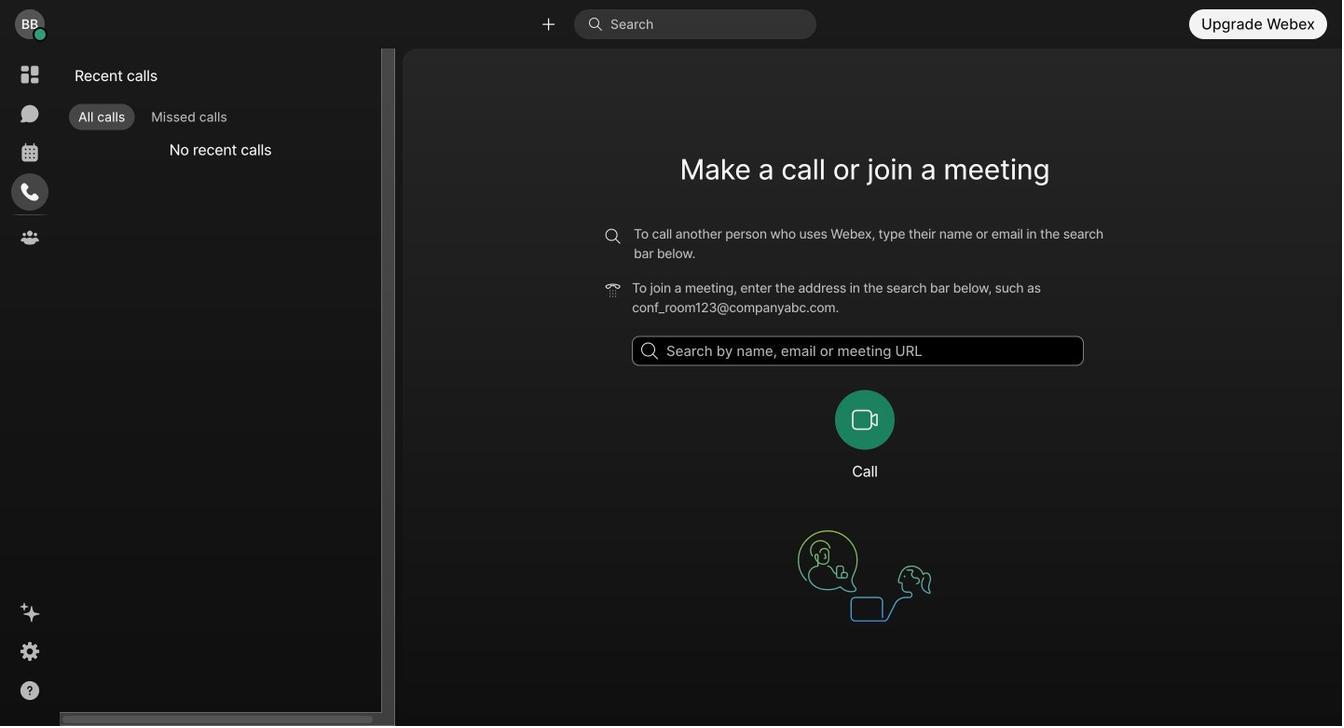 Task type: locate. For each thing, give the bounding box(es) containing it.
webex tab list
[[11, 56, 48, 256]]

tab list
[[65, 104, 387, 132]]

navigation
[[0, 48, 60, 726]]

search_18 image
[[641, 343, 658, 359]]

Add people by name or email text field
[[632, 336, 1084, 366]]



Task type: vqa. For each thing, say whether or not it's contained in the screenshot.
tab list
yes



